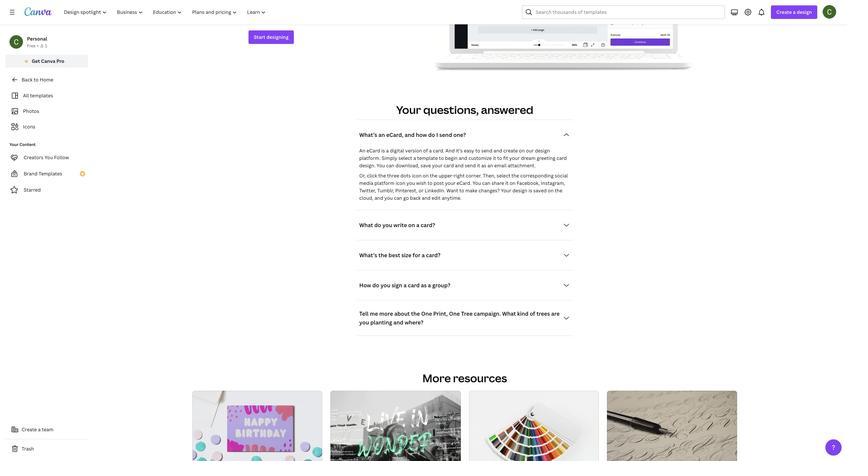 Task type: vqa. For each thing, say whether or not it's contained in the screenshot.
eCard within the An eCard is a digital version of a card. And it's easy to send and create on our design platform. Simply select a template to begin and customize it to fit your dream greeting card design. You can download, save your card and send it as an email attachment.
yes



Task type: describe. For each thing, give the bounding box(es) containing it.
want
[[447, 187, 459, 194]]

what's the best size for a card? button
[[357, 249, 574, 262]]

me
[[370, 310, 378, 318]]

what's the best size for a card?
[[360, 252, 441, 259]]

designing
[[267, 34, 289, 40]]

are
[[552, 310, 560, 318]]

more resources
[[423, 371, 508, 386]]

100 color combinations and how to apply them to your designs image
[[469, 391, 599, 462]]

digital
[[390, 148, 405, 154]]

60 free calligraphy fonts and lettering fonts download image
[[331, 391, 461, 462]]

2 vertical spatial send
[[465, 162, 476, 169]]

to down card.
[[439, 155, 444, 161]]

back to home
[[22, 77, 53, 83]]

select inside an ecard is a digital version of a card. and it's easy to send and create on our design platform. simply select a template to begin and customize it to fit your dream greeting card design. you can download, save your card and send it as an email attachment.
[[399, 155, 413, 161]]

1 vertical spatial send
[[482, 148, 493, 154]]

customize
[[469, 155, 492, 161]]

your for your content
[[9, 142, 19, 148]]

print,
[[434, 310, 448, 318]]

dots
[[401, 173, 411, 179]]

on inside an ecard is a digital version of a card. and it's easy to send and create on our design platform. simply select a template to begin and customize it to fit your dream greeting card design. you can download, save your card and send it as an email attachment.
[[520, 148, 525, 154]]

an inside an ecard is a digital version of a card. and it's easy to send and create on our design platform. simply select a template to begin and customize it to fit your dream greeting card design. you can download, save your card and send it as an email attachment.
[[488, 162, 494, 169]]

or, click the three dots icon on the upper-right corner. then, select the corresponding social media platform icon you wish to post your ecard. you can share it on facebook, instagram, twitter, tumblr, pinterest, or linkedin. want to make changes? your design is saved on the cloud, and you can go back and edit anytime.
[[360, 173, 569, 201]]

for inside send off your ecard or get your order delivered to your door for free.
[[276, 14, 284, 22]]

you inside or, click the three dots icon on the upper-right corner. then, select the corresponding social media platform icon you wish to post your ecard. you can share it on facebook, instagram, twitter, tumblr, pinterest, or linkedin. want to make changes? your design is saved on the cloud, and you can go back and edit anytime.
[[473, 180, 482, 186]]

kind
[[518, 310, 529, 318]]

to inside send off your ecard or get your order delivered to your door for free.
[[387, 5, 392, 13]]

attachment.
[[508, 162, 536, 169]]

share
[[492, 180, 505, 186]]

how
[[416, 131, 427, 139]]

•
[[37, 43, 39, 49]]

answered
[[482, 103, 534, 117]]

how
[[360, 282, 372, 289]]

the up post
[[430, 173, 438, 179]]

as inside an ecard is a digital version of a card. and it's easy to send and create on our design platform. simply select a template to begin and customize it to fit your dream greeting card design. you can download, save your card and send it as an email attachment.
[[482, 162, 487, 169]]

design inside dropdown button
[[798, 9, 813, 15]]

your questions, answered
[[397, 103, 534, 117]]

what's an ecard, and how do i send one? button
[[357, 128, 574, 142]]

your right save
[[433, 162, 443, 169]]

create a design
[[777, 9, 813, 15]]

design.
[[360, 162, 376, 169]]

i
[[437, 131, 439, 139]]

it's
[[456, 148, 463, 154]]

and inside what's an ecard, and how do i send one? dropdown button
[[405, 131, 415, 139]]

right
[[454, 173, 465, 179]]

more
[[380, 310, 393, 318]]

your content
[[9, 142, 36, 148]]

edit
[[432, 195, 441, 201]]

on right share
[[510, 180, 516, 186]]

about
[[395, 310, 410, 318]]

tell me more about the one print, one tree campaign. what kind of trees are you planting and where? button
[[357, 309, 574, 328]]

corner.
[[466, 173, 482, 179]]

wish
[[417, 180, 427, 186]]

on inside "what do you write on a card?" dropdown button
[[409, 222, 415, 229]]

back
[[410, 195, 421, 201]]

top level navigation element
[[60, 5, 272, 19]]

team
[[42, 427, 53, 433]]

linkedin.
[[425, 187, 446, 194]]

photos link
[[9, 105, 84, 118]]

door
[[262, 14, 275, 22]]

one?
[[454, 131, 466, 139]]

start
[[254, 34, 266, 40]]

creators
[[24, 154, 43, 161]]

get canva pro
[[32, 58, 64, 64]]

a inside dropdown button
[[794, 9, 797, 15]]

or inside or, click the three dots icon on the upper-right corner. then, select the corresponding social media platform icon you wish to post your ecard. you can share it on facebook, instagram, twitter, tumblr, pinterest, or linkedin. want to make changes? your design is saved on the cloud, and you can go back and edit anytime.
[[419, 187, 424, 194]]

Search search field
[[536, 6, 722, 19]]

create a card on canva image
[[192, 391, 322, 462]]

corresponding
[[521, 173, 554, 179]]

template
[[418, 155, 438, 161]]

get canva pro button
[[5, 55, 88, 68]]

order
[[345, 5, 360, 13]]

your for your questions, answered
[[397, 103, 421, 117]]

platform.
[[360, 155, 381, 161]]

tell me more about the one print, one tree campaign. what kind of trees are you planting and where?
[[360, 310, 560, 327]]

easy
[[464, 148, 475, 154]]

get
[[322, 5, 331, 13]]

a inside button
[[38, 427, 41, 433]]

how do you sign a card as a group?
[[360, 282, 451, 289]]

back
[[22, 77, 33, 83]]

you inside dropdown button
[[381, 282, 391, 289]]

brand templates
[[24, 171, 62, 177]]

make
[[466, 187, 478, 194]]

starred link
[[5, 183, 88, 197]]

the down 'instagram,'
[[555, 187, 563, 194]]

what do you write on a card?
[[360, 222, 436, 229]]

icons
[[23, 124, 35, 130]]

0 vertical spatial card
[[557, 155, 567, 161]]

and left "edit"
[[422, 195, 431, 201]]

or inside send off your ecard or get your order delivered to your door for free.
[[316, 5, 321, 13]]

card? for what do you write on a card?
[[421, 222, 436, 229]]

starred
[[24, 187, 41, 193]]

card? for what's the best size for a card?
[[426, 252, 441, 259]]

free
[[27, 43, 36, 49]]

1 vertical spatial can
[[483, 180, 491, 186]]

and down tumblr,
[[375, 195, 384, 201]]

send off your ecard or get your order delivered to your door for free.
[[262, 5, 406, 22]]

size
[[402, 252, 412, 259]]

group?
[[433, 282, 451, 289]]

design inside an ecard is a digital version of a card. and it's easy to send and create on our design platform. simply select a template to begin and customize it to fit your dream greeting card design. you can download, save your card and send it as an email attachment.
[[536, 148, 551, 154]]

begin
[[445, 155, 458, 161]]

personal
[[27, 36, 47, 42]]

it for share
[[506, 180, 509, 186]]

where?
[[405, 319, 424, 327]]

design inside or, click the three dots icon on the upper-right corner. then, select the corresponding social media platform icon you wish to post your ecard. you can share it on facebook, instagram, twitter, tumblr, pinterest, or linkedin. want to make changes? your design is saved on the cloud, and you can go back and edit anytime.
[[513, 187, 528, 194]]

templates
[[30, 92, 53, 99]]

all templates
[[23, 92, 53, 99]]

your up free.
[[285, 5, 297, 13]]

0 horizontal spatial what
[[360, 222, 373, 229]]

the up platform
[[379, 173, 386, 179]]

you up pinterest,
[[407, 180, 415, 186]]

your down create
[[510, 155, 520, 161]]

creators you follow link
[[5, 151, 88, 165]]

ecard,
[[387, 131, 404, 139]]



Task type: locate. For each thing, give the bounding box(es) containing it.
an ecard is a digital version of a card. and it's easy to send and create on our design platform. simply select a template to begin and customize it to fit your dream greeting card design. you can download, save your card and send it as an email attachment.
[[360, 148, 567, 169]]

1 one from the left
[[422, 310, 432, 318]]

1 horizontal spatial card
[[444, 162, 454, 169]]

you inside tell me more about the one print, one tree campaign. what kind of trees are you planting and where?
[[360, 319, 369, 327]]

icon
[[412, 173, 422, 179], [396, 180, 406, 186]]

planting
[[371, 319, 393, 327]]

design up greeting on the top right
[[536, 148, 551, 154]]

to right delivered
[[387, 5, 392, 13]]

the down attachment.
[[512, 173, 520, 179]]

ecard inside send off your ecard or get your order delivered to your door for free.
[[299, 5, 314, 13]]

card?
[[421, 222, 436, 229], [426, 252, 441, 259]]

one left tree
[[450, 310, 460, 318]]

your down share
[[501, 187, 512, 194]]

0 vertical spatial or
[[316, 5, 321, 13]]

post
[[434, 180, 444, 186]]

tumblr,
[[378, 187, 395, 194]]

0 horizontal spatial ecard
[[299, 5, 314, 13]]

1 vertical spatial create
[[22, 427, 37, 433]]

to left fit
[[498, 155, 503, 161]]

it down customize
[[478, 162, 481, 169]]

the inside tell me more about the one print, one tree campaign. what kind of trees are you planting and where?
[[412, 310, 420, 318]]

email
[[495, 162, 507, 169]]

questions,
[[424, 103, 479, 117]]

what down cloud,
[[360, 222, 373, 229]]

on
[[520, 148, 525, 154], [423, 173, 429, 179], [510, 180, 516, 186], [548, 187, 554, 194], [409, 222, 415, 229]]

0 vertical spatial an
[[379, 131, 385, 139]]

your right get
[[332, 5, 344, 13]]

0 vertical spatial select
[[399, 155, 413, 161]]

christina overa image
[[824, 5, 837, 19]]

back to home link
[[5, 73, 88, 87]]

what's left best
[[360, 252, 378, 259]]

card right sign
[[408, 282, 420, 289]]

more
[[423, 371, 451, 386]]

0 vertical spatial card?
[[421, 222, 436, 229]]

do right how
[[373, 282, 380, 289]]

ecard inside an ecard is a digital version of a card. and it's easy to send and create on our design platform. simply select a template to begin and customize it to fit your dream greeting card design. you can download, save your card and send it as an email attachment.
[[367, 148, 381, 154]]

of right kind in the right bottom of the page
[[530, 310, 536, 318]]

tree
[[462, 310, 473, 318]]

what's for what's the best size for a card?
[[360, 252, 378, 259]]

1 horizontal spatial you
[[377, 162, 385, 169]]

can
[[387, 162, 395, 169], [483, 180, 491, 186], [394, 195, 403, 201]]

for inside dropdown button
[[413, 252, 421, 259]]

what's for what's an ecard, and how do i send one?
[[360, 131, 378, 139]]

1 what's from the top
[[360, 131, 378, 139]]

icons link
[[9, 121, 84, 133]]

design left christina overa image in the right top of the page
[[798, 9, 813, 15]]

write
[[394, 222, 407, 229]]

and down about
[[394, 319, 404, 327]]

1 vertical spatial what
[[503, 310, 516, 318]]

create a design button
[[772, 5, 818, 19]]

2 horizontal spatial you
[[473, 180, 482, 186]]

you down the simply
[[377, 162, 385, 169]]

1 horizontal spatial for
[[413, 252, 421, 259]]

0 vertical spatial design
[[798, 9, 813, 15]]

card right greeting on the top right
[[557, 155, 567, 161]]

as inside dropdown button
[[421, 282, 427, 289]]

1 vertical spatial do
[[375, 222, 382, 229]]

2 vertical spatial it
[[506, 180, 509, 186]]

what inside tell me more about the one print, one tree campaign. what kind of trees are you planting and where?
[[503, 310, 516, 318]]

what do you write on a card? button
[[357, 219, 574, 232]]

our
[[527, 148, 534, 154]]

1 vertical spatial card
[[444, 162, 454, 169]]

of
[[424, 148, 428, 154], [530, 310, 536, 318]]

0 horizontal spatial card
[[408, 282, 420, 289]]

what's
[[360, 131, 378, 139], [360, 252, 378, 259]]

on down 'instagram,'
[[548, 187, 554, 194]]

how to design and print (or send) your cards image
[[436, 0, 693, 70]]

you down the corner.
[[473, 180, 482, 186]]

to down ecard.
[[460, 187, 465, 194]]

for right size
[[413, 252, 421, 259]]

dream
[[521, 155, 536, 161]]

start designing link
[[249, 30, 294, 44]]

media
[[360, 180, 374, 186]]

and up right
[[455, 162, 464, 169]]

to left post
[[428, 180, 433, 186]]

you left sign
[[381, 282, 391, 289]]

twitter,
[[360, 187, 376, 194]]

0 horizontal spatial your
[[9, 142, 19, 148]]

select up share
[[497, 173, 511, 179]]

1 vertical spatial design
[[536, 148, 551, 154]]

it right share
[[506, 180, 509, 186]]

1 horizontal spatial your
[[397, 103, 421, 117]]

brand
[[24, 171, 38, 177]]

an
[[360, 148, 366, 154]]

card? inside dropdown button
[[426, 252, 441, 259]]

2 vertical spatial can
[[394, 195, 403, 201]]

1
[[45, 43, 47, 49]]

to right back
[[34, 77, 39, 83]]

0 horizontal spatial as
[[421, 282, 427, 289]]

an
[[379, 131, 385, 139], [488, 162, 494, 169]]

2 what's from the top
[[360, 252, 378, 259]]

0 vertical spatial send
[[440, 131, 453, 139]]

0 vertical spatial create
[[777, 9, 793, 15]]

0 horizontal spatial an
[[379, 131, 385, 139]]

create
[[777, 9, 793, 15], [22, 427, 37, 433]]

0 vertical spatial it
[[493, 155, 497, 161]]

facebook,
[[517, 180, 540, 186]]

2 vertical spatial card
[[408, 282, 420, 289]]

do inside dropdown button
[[375, 222, 382, 229]]

cloud,
[[360, 195, 374, 201]]

what's up an
[[360, 131, 378, 139]]

0 horizontal spatial create
[[22, 427, 37, 433]]

1 vertical spatial icon
[[396, 180, 406, 186]]

as left group?
[[421, 282, 427, 289]]

0 horizontal spatial one
[[422, 310, 432, 318]]

can inside an ecard is a digital version of a card. and it's easy to send and create on our design platform. simply select a template to begin and customize it to fit your dream greeting card design. you can download, save your card and send it as an email attachment.
[[387, 162, 395, 169]]

the left best
[[379, 252, 388, 259]]

0 vertical spatial as
[[482, 162, 487, 169]]

as down customize
[[482, 162, 487, 169]]

create inside dropdown button
[[777, 9, 793, 15]]

0 vertical spatial icon
[[412, 173, 422, 179]]

1 horizontal spatial send
[[465, 162, 476, 169]]

select up download,
[[399, 155, 413, 161]]

send up the corner.
[[465, 162, 476, 169]]

create inside button
[[22, 427, 37, 433]]

of up the template
[[424, 148, 428, 154]]

1 vertical spatial ecard
[[367, 148, 381, 154]]

on right write
[[409, 222, 415, 229]]

card inside dropdown button
[[408, 282, 420, 289]]

0 vertical spatial for
[[276, 14, 284, 22]]

instagram,
[[542, 180, 566, 186]]

0 vertical spatial is
[[382, 148, 385, 154]]

for down off
[[276, 14, 284, 22]]

fit
[[504, 155, 509, 161]]

your
[[285, 5, 297, 13], [332, 5, 344, 13], [394, 5, 406, 13], [510, 155, 520, 161], [433, 162, 443, 169], [446, 180, 456, 186]]

is up the simply
[[382, 148, 385, 154]]

1 horizontal spatial select
[[497, 173, 511, 179]]

on left our
[[520, 148, 525, 154]]

your right delivered
[[394, 5, 406, 13]]

create for create a team
[[22, 427, 37, 433]]

icon down dots
[[396, 180, 406, 186]]

what left kind in the right bottom of the page
[[503, 310, 516, 318]]

you left follow at the top left of page
[[45, 154, 53, 161]]

2 horizontal spatial design
[[798, 9, 813, 15]]

select inside or, click the three dots icon on the upper-right corner. then, select the corresponding social media platform icon you wish to post your ecard. you can share it on facebook, instagram, twitter, tumblr, pinterest, or linkedin. want to make changes? your design is saved on the cloud, and you can go back and edit anytime.
[[497, 173, 511, 179]]

upper-
[[439, 173, 454, 179]]

as
[[482, 162, 487, 169], [421, 282, 427, 289]]

then,
[[483, 173, 496, 179]]

50 free handwriting fonts image
[[607, 391, 738, 462]]

home
[[40, 77, 53, 83]]

and down the it's
[[459, 155, 468, 161]]

one left 'print,'
[[422, 310, 432, 318]]

1 vertical spatial is
[[529, 187, 533, 194]]

your up what's an ecard, and how do i send one?
[[397, 103, 421, 117]]

and inside tell me more about the one print, one tree campaign. what kind of trees are you planting and where?
[[394, 319, 404, 327]]

platform
[[375, 180, 395, 186]]

how do you sign a card as a group? button
[[357, 279, 574, 292]]

1 vertical spatial it
[[478, 162, 481, 169]]

1 horizontal spatial one
[[450, 310, 460, 318]]

saved
[[534, 187, 547, 194]]

0 horizontal spatial is
[[382, 148, 385, 154]]

your left the content
[[9, 142, 19, 148]]

an left ecard,
[[379, 131, 385, 139]]

2 vertical spatial do
[[373, 282, 380, 289]]

1 vertical spatial card?
[[426, 252, 441, 259]]

0 horizontal spatial send
[[440, 131, 453, 139]]

do left write
[[375, 222, 382, 229]]

1 vertical spatial or
[[419, 187, 424, 194]]

0 vertical spatial do
[[429, 131, 436, 139]]

or,
[[360, 173, 366, 179]]

you
[[407, 180, 415, 186], [385, 195, 393, 201], [383, 222, 393, 229], [381, 282, 391, 289], [360, 319, 369, 327]]

2 horizontal spatial it
[[506, 180, 509, 186]]

create for create a design
[[777, 9, 793, 15]]

send right i
[[440, 131, 453, 139]]

it up email
[[493, 155, 497, 161]]

for
[[276, 14, 284, 22], [413, 252, 421, 259]]

is inside an ecard is a digital version of a card. and it's easy to send and create on our design platform. simply select a template to begin and customize it to fit your dream greeting card design. you can download, save your card and send it as an email attachment.
[[382, 148, 385, 154]]

1 vertical spatial for
[[413, 252, 421, 259]]

campaign.
[[474, 310, 501, 318]]

is inside or, click the three dots icon on the upper-right corner. then, select the corresponding social media platform icon you wish to post your ecard. you can share it on facebook, instagram, twitter, tumblr, pinterest, or linkedin. want to make changes? your design is saved on the cloud, and you can go back and edit anytime.
[[529, 187, 533, 194]]

card? right size
[[426, 252, 441, 259]]

send up customize
[[482, 148, 493, 154]]

1 horizontal spatial icon
[[412, 173, 422, 179]]

1 horizontal spatial it
[[493, 155, 497, 161]]

1 horizontal spatial as
[[482, 162, 487, 169]]

delivered
[[361, 5, 386, 13]]

do for what do you write on a card?
[[375, 222, 382, 229]]

card down "begin"
[[444, 162, 454, 169]]

card.
[[433, 148, 445, 154]]

1 vertical spatial select
[[497, 173, 511, 179]]

1 vertical spatial an
[[488, 162, 494, 169]]

0 vertical spatial can
[[387, 162, 395, 169]]

0 horizontal spatial you
[[45, 154, 53, 161]]

it for customize
[[493, 155, 497, 161]]

create
[[504, 148, 518, 154]]

0 vertical spatial of
[[424, 148, 428, 154]]

to up customize
[[476, 148, 481, 154]]

the inside dropdown button
[[379, 252, 388, 259]]

0 horizontal spatial of
[[424, 148, 428, 154]]

0 vertical spatial what
[[360, 222, 373, 229]]

2 horizontal spatial send
[[482, 148, 493, 154]]

and left how
[[405, 131, 415, 139]]

your up want
[[446, 180, 456, 186]]

0 horizontal spatial or
[[316, 5, 321, 13]]

can down the simply
[[387, 162, 395, 169]]

create a team button
[[5, 423, 88, 437]]

one
[[422, 310, 432, 318], [450, 310, 460, 318]]

your inside or, click the three dots icon on the upper-right corner. then, select the corresponding social media platform icon you wish to post your ecard. you can share it on facebook, instagram, twitter, tumblr, pinterest, or linkedin. want to make changes? your design is saved on the cloud, and you can go back and edit anytime.
[[446, 180, 456, 186]]

ecard.
[[457, 180, 472, 186]]

do for how do you sign a card as a group?
[[373, 282, 380, 289]]

can left go
[[394, 195, 403, 201]]

download,
[[396, 162, 420, 169]]

0 horizontal spatial for
[[276, 14, 284, 22]]

icon up wish
[[412, 173, 422, 179]]

1 horizontal spatial what
[[503, 310, 516, 318]]

a
[[794, 9, 797, 15], [387, 148, 389, 154], [430, 148, 432, 154], [414, 155, 416, 161], [417, 222, 420, 229], [422, 252, 425, 259], [404, 282, 407, 289], [428, 282, 431, 289], [38, 427, 41, 433]]

you inside an ecard is a digital version of a card. and it's easy to send and create on our design platform. simply select a template to begin and customize it to fit your dream greeting card design. you can download, save your card and send it as an email attachment.
[[377, 162, 385, 169]]

free.
[[285, 14, 297, 22]]

1 horizontal spatial is
[[529, 187, 533, 194]]

or left get
[[316, 5, 321, 13]]

do left i
[[429, 131, 436, 139]]

what's an ecard, and how do i send one?
[[360, 131, 466, 139]]

creators you follow
[[24, 154, 69, 161]]

and
[[405, 131, 415, 139], [494, 148, 503, 154], [459, 155, 468, 161], [455, 162, 464, 169], [375, 195, 384, 201], [422, 195, 431, 201], [394, 319, 404, 327]]

1 horizontal spatial of
[[530, 310, 536, 318]]

an inside dropdown button
[[379, 131, 385, 139]]

is down 'facebook,'
[[529, 187, 533, 194]]

1 vertical spatial of
[[530, 310, 536, 318]]

ecard left get
[[299, 5, 314, 13]]

1 horizontal spatial design
[[536, 148, 551, 154]]

0 horizontal spatial select
[[399, 155, 413, 161]]

design
[[798, 9, 813, 15], [536, 148, 551, 154], [513, 187, 528, 194]]

of inside tell me more about the one print, one tree campaign. what kind of trees are you planting and where?
[[530, 310, 536, 318]]

2 vertical spatial your
[[501, 187, 512, 194]]

it
[[493, 155, 497, 161], [478, 162, 481, 169], [506, 180, 509, 186]]

you left write
[[383, 222, 393, 229]]

photos
[[23, 108, 39, 114]]

2 vertical spatial you
[[473, 180, 482, 186]]

1 vertical spatial you
[[377, 162, 385, 169]]

all templates link
[[9, 89, 84, 102]]

of inside an ecard is a digital version of a card. and it's easy to send and create on our design platform. simply select a template to begin and customize it to fit your dream greeting card design. you can download, save your card and send it as an email attachment.
[[424, 148, 428, 154]]

design down 'facebook,'
[[513, 187, 528, 194]]

send inside dropdown button
[[440, 131, 453, 139]]

create a team
[[22, 427, 53, 433]]

your
[[397, 103, 421, 117], [9, 142, 19, 148], [501, 187, 512, 194]]

tell
[[360, 310, 369, 318]]

your inside or, click the three dots icon on the upper-right corner. then, select the corresponding social media platform icon you wish to post your ecard. you can share it on facebook, instagram, twitter, tumblr, pinterest, or linkedin. want to make changes? your design is saved on the cloud, and you can go back and edit anytime.
[[501, 187, 512, 194]]

0 vertical spatial what's
[[360, 131, 378, 139]]

None search field
[[523, 5, 726, 19]]

you down tell on the bottom of page
[[360, 319, 369, 327]]

0 horizontal spatial it
[[478, 162, 481, 169]]

save
[[421, 162, 431, 169]]

0 vertical spatial you
[[45, 154, 53, 161]]

0 vertical spatial ecard
[[299, 5, 314, 13]]

and left create
[[494, 148, 503, 154]]

can up changes? on the right top
[[483, 180, 491, 186]]

the up where?
[[412, 310, 420, 318]]

2 horizontal spatial your
[[501, 187, 512, 194]]

resources
[[454, 371, 508, 386]]

2 vertical spatial design
[[513, 187, 528, 194]]

version
[[406, 148, 423, 154]]

card? right write
[[421, 222, 436, 229]]

on up wish
[[423, 173, 429, 179]]

card? inside dropdown button
[[421, 222, 436, 229]]

you down tumblr,
[[385, 195, 393, 201]]

send
[[262, 5, 275, 13]]

1 horizontal spatial ecard
[[367, 148, 381, 154]]

changes?
[[479, 187, 500, 194]]

free •
[[27, 43, 39, 49]]

2 one from the left
[[450, 310, 460, 318]]

1 vertical spatial your
[[9, 142, 19, 148]]

1 horizontal spatial an
[[488, 162, 494, 169]]

an left email
[[488, 162, 494, 169]]

a inside dropdown button
[[417, 222, 420, 229]]

1 vertical spatial as
[[421, 282, 427, 289]]

ecard up platform.
[[367, 148, 381, 154]]

pro
[[57, 58, 64, 64]]

0 vertical spatial your
[[397, 103, 421, 117]]

0 horizontal spatial icon
[[396, 180, 406, 186]]

1 horizontal spatial create
[[777, 9, 793, 15]]

canva
[[41, 58, 55, 64]]

1 vertical spatial what's
[[360, 252, 378, 259]]

0 horizontal spatial design
[[513, 187, 528, 194]]

1 horizontal spatial or
[[419, 187, 424, 194]]

2 horizontal spatial card
[[557, 155, 567, 161]]

it inside or, click the three dots icon on the upper-right corner. then, select the corresponding social media platform icon you wish to post your ecard. you can share it on facebook, instagram, twitter, tumblr, pinterest, or linkedin. want to make changes? your design is saved on the cloud, and you can go back and edit anytime.
[[506, 180, 509, 186]]

and
[[446, 148, 455, 154]]

or down wish
[[419, 187, 424, 194]]



